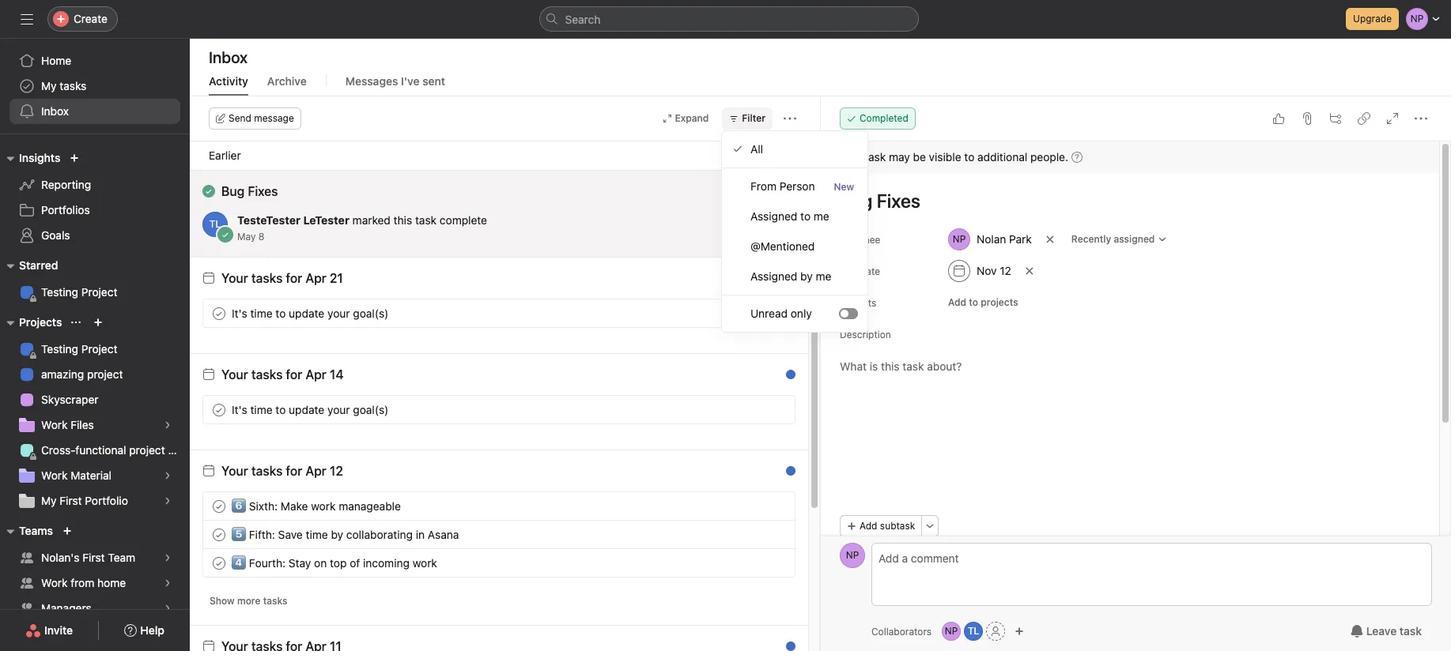 Task type: locate. For each thing, give the bounding box(es) containing it.
0 vertical spatial your
[[328, 307, 350, 320]]

6️⃣
[[232, 500, 246, 513]]

your down 14
[[328, 403, 350, 417]]

Completed checkbox
[[210, 304, 229, 323], [210, 554, 229, 573]]

my for my tasks
[[41, 79, 57, 93]]

1 horizontal spatial task
[[865, 150, 886, 164]]

task for this
[[865, 150, 886, 164]]

0 horizontal spatial by
[[331, 528, 343, 542]]

add inside button
[[860, 521, 878, 532]]

it's time to update your goal(s) down 14
[[232, 403, 389, 417]]

collaborating
[[346, 528, 413, 542]]

1 vertical spatial projects
[[19, 316, 62, 329]]

main content containing this task may be visible to additional people.
[[821, 142, 1440, 652]]

for up make
[[286, 464, 302, 479]]

1 archive notification image from the top
[[778, 373, 791, 385]]

0 vertical spatial testing project
[[41, 286, 117, 299]]

update for 21
[[289, 307, 325, 320]]

to inside button
[[969, 297, 979, 309]]

testing project for testing project "link" in starred element
[[41, 286, 117, 299]]

leave task button
[[1341, 618, 1433, 646]]

1 horizontal spatial first
[[83, 551, 105, 565]]

0 vertical spatial projects
[[840, 297, 877, 309]]

1 assigned from the top
[[751, 210, 798, 223]]

2 vertical spatial for
[[286, 464, 302, 479]]

4️⃣
[[232, 557, 246, 570]]

task inside button
[[1400, 625, 1422, 638]]

my inside global element
[[41, 79, 57, 93]]

for for 14
[[286, 368, 302, 382]]

make
[[281, 500, 308, 513]]

it's time to update your goal(s) down 21
[[232, 307, 389, 320]]

project up skyscraper link
[[87, 368, 123, 381]]

work
[[41, 418, 68, 432], [41, 469, 68, 483], [41, 577, 68, 590]]

2 it's time to update your goal(s) from the top
[[232, 403, 389, 417]]

1 your from the top
[[222, 271, 248, 286]]

my for my first portfolio
[[41, 494, 57, 508]]

apr for 21
[[306, 271, 327, 286]]

completed checkbox for your tasks for apr 14
[[210, 401, 229, 420]]

create
[[74, 12, 108, 25]]

by up top
[[331, 528, 343, 542]]

2 vertical spatial completed image
[[210, 526, 229, 545]]

completed image
[[210, 304, 229, 323], [210, 497, 229, 516], [210, 526, 229, 545]]

starred
[[19, 259, 58, 272]]

assigned for assigned by me
[[751, 270, 798, 283]]

2 vertical spatial apr
[[306, 464, 327, 479]]

0 vertical spatial tl button
[[203, 212, 228, 237]]

collaborators
[[872, 626, 932, 638]]

it's for your tasks for apr 21
[[232, 307, 247, 320]]

2 completed image from the top
[[210, 554, 229, 573]]

time for your tasks for apr 14
[[250, 403, 273, 417]]

me for assigned by me
[[816, 270, 832, 283]]

first down work material
[[60, 494, 82, 508]]

work inside work files link
[[41, 418, 68, 432]]

main content
[[821, 142, 1440, 652]]

task right leave in the bottom right of the page
[[1400, 625, 1422, 638]]

1 vertical spatial tl button
[[964, 623, 983, 642]]

1 vertical spatial testing project
[[41, 343, 117, 356]]

in
[[416, 528, 425, 542]]

from
[[71, 577, 94, 590]]

fourth:
[[249, 557, 286, 570]]

goal(s) for your tasks for apr 21
[[353, 307, 389, 320]]

1 horizontal spatial work
[[413, 557, 437, 570]]

tasks down home
[[60, 79, 87, 93]]

tl button left the may
[[203, 212, 228, 237]]

1 vertical spatial time
[[250, 403, 273, 417]]

2 your from the top
[[222, 368, 248, 382]]

completed image for your tasks for apr 21
[[210, 304, 229, 323]]

completed checkbox left the 5️⃣
[[210, 526, 229, 545]]

work down nolan's
[[41, 577, 68, 590]]

1 horizontal spatial project
[[129, 444, 165, 457]]

0 horizontal spatial first
[[60, 494, 82, 508]]

nolan park button
[[941, 225, 1039, 254]]

0 horizontal spatial inbox
[[41, 104, 69, 118]]

my tasks link
[[9, 74, 180, 99]]

0 vertical spatial for
[[286, 271, 302, 286]]

1 vertical spatial work
[[41, 469, 68, 483]]

update down your tasks for apr 21
[[289, 307, 325, 320]]

tasks left 14
[[251, 368, 283, 382]]

create button
[[47, 6, 118, 32]]

2 assigned from the top
[[751, 270, 798, 283]]

1 vertical spatial testing project link
[[9, 337, 180, 362]]

3 work from the top
[[41, 577, 68, 590]]

0 vertical spatial my
[[41, 79, 57, 93]]

show more tasks
[[210, 596, 288, 608]]

it's time to update your goal(s)
[[232, 307, 389, 320], [232, 403, 389, 417]]

2 completed image from the top
[[210, 497, 229, 516]]

projects
[[981, 297, 1019, 309]]

1 horizontal spatial add
[[949, 297, 967, 309]]

2 my from the top
[[41, 494, 57, 508]]

2 testing project link from the top
[[9, 337, 180, 362]]

0 vertical spatial your
[[222, 271, 248, 286]]

2 for from the top
[[286, 368, 302, 382]]

send
[[229, 112, 251, 124]]

me down person at the top right of page
[[814, 210, 830, 223]]

it's
[[232, 307, 247, 320], [232, 403, 247, 417]]

1 horizontal spatial 12
[[1000, 264, 1012, 278]]

invite button
[[15, 617, 83, 646]]

0 vertical spatial add
[[949, 297, 967, 309]]

1 it's from the top
[[232, 307, 247, 320]]

np for left "np" button
[[846, 550, 859, 562]]

projects down due date
[[840, 297, 877, 309]]

1 vertical spatial assigned
[[751, 270, 798, 283]]

completed image for 4️⃣
[[210, 554, 229, 573]]

1 vertical spatial it's
[[232, 403, 247, 417]]

see details, my first portfolio image
[[163, 497, 172, 506]]

1 goal(s) from the top
[[353, 307, 389, 320]]

1 vertical spatial testing
[[41, 343, 78, 356]]

see details, work material image
[[163, 472, 172, 481]]

marked
[[353, 214, 391, 227]]

portfolios link
[[9, 198, 180, 223]]

projects left show options, current sort, top icon
[[19, 316, 62, 329]]

nov
[[977, 264, 997, 278]]

np button right the 'collaborators'
[[942, 623, 961, 642]]

tasks up sixth:
[[251, 464, 283, 479]]

2 horizontal spatial task
[[1400, 625, 1422, 638]]

leave
[[1367, 625, 1397, 638]]

teams element
[[0, 517, 190, 647]]

first up work from home link
[[83, 551, 105, 565]]

testing project link down new project or portfolio image
[[9, 337, 180, 362]]

1 work from the top
[[41, 418, 68, 432]]

for left 21
[[286, 271, 302, 286]]

work down in
[[413, 557, 437, 570]]

work up the cross-
[[41, 418, 68, 432]]

0 vertical spatial np button
[[840, 543, 865, 569]]

testing for testing project "link" in starred element
[[41, 286, 78, 299]]

work down the cross-
[[41, 469, 68, 483]]

inbox down my tasks
[[41, 104, 69, 118]]

0 horizontal spatial np
[[846, 550, 859, 562]]

for left 14
[[286, 368, 302, 382]]

completed image down your tasks for apr 21 link
[[210, 304, 229, 323]]

completed button
[[840, 108, 916, 130]]

task right 'this'
[[415, 214, 437, 227]]

0 vertical spatial it's
[[232, 307, 247, 320]]

see details, work from home image
[[163, 579, 172, 589]]

work right make
[[311, 500, 336, 513]]

completed image
[[210, 401, 229, 420], [210, 554, 229, 573]]

time right save on the bottom left
[[306, 528, 328, 542]]

completed image down your tasks for apr 14
[[210, 401, 229, 420]]

it's down your tasks for apr 14
[[232, 403, 247, 417]]

top
[[330, 557, 347, 570]]

0 vertical spatial 12
[[1000, 264, 1012, 278]]

testing down starred
[[41, 286, 78, 299]]

1 vertical spatial completed checkbox
[[210, 497, 229, 516]]

on
[[314, 557, 327, 570]]

tasks inside global element
[[60, 79, 87, 93]]

completed checkbox for it's
[[210, 304, 229, 323]]

1 vertical spatial by
[[331, 528, 343, 542]]

me
[[814, 210, 830, 223], [816, 270, 832, 283]]

your tasks for apr 12 link
[[222, 464, 343, 479]]

2 vertical spatial your
[[222, 464, 248, 479]]

completed image left the 5️⃣
[[210, 526, 229, 545]]

expand
[[675, 112, 709, 124]]

0 vertical spatial by
[[801, 270, 813, 283]]

plan
[[168, 444, 190, 457]]

Task Name text field
[[829, 183, 1421, 219]]

0 horizontal spatial task
[[415, 214, 437, 227]]

testing inside starred element
[[41, 286, 78, 299]]

my first portfolio
[[41, 494, 128, 508]]

0 vertical spatial tl
[[209, 218, 221, 230]]

1 project from the top
[[81, 286, 117, 299]]

0 horizontal spatial 12
[[330, 464, 343, 479]]

by
[[801, 270, 813, 283], [331, 528, 343, 542]]

2 vertical spatial completed checkbox
[[210, 526, 229, 545]]

add or remove collaborators image
[[1015, 627, 1025, 637]]

insights
[[19, 151, 60, 165]]

1 vertical spatial np
[[945, 626, 958, 638]]

testing project inside projects element
[[41, 343, 117, 356]]

1 for from the top
[[286, 271, 302, 286]]

apr left 14
[[306, 368, 327, 382]]

0 vertical spatial completed checkbox
[[210, 304, 229, 323]]

2 testing project from the top
[[41, 343, 117, 356]]

Completed checkbox
[[210, 401, 229, 420], [210, 497, 229, 516], [210, 526, 229, 545]]

send message
[[229, 112, 294, 124]]

1 vertical spatial tl
[[968, 626, 980, 638]]

1 testing from the top
[[41, 286, 78, 299]]

np down add subtask button
[[846, 550, 859, 562]]

my up teams
[[41, 494, 57, 508]]

tasks for your tasks for apr 14
[[251, 368, 283, 382]]

2 vertical spatial task
[[1400, 625, 1422, 638]]

insights button
[[0, 149, 60, 168]]

it's time to update your goal(s) for 14
[[232, 403, 389, 417]]

1 completed image from the top
[[210, 401, 229, 420]]

2 goal(s) from the top
[[353, 403, 389, 417]]

tl
[[209, 218, 221, 230], [968, 626, 980, 638]]

projects inside dropdown button
[[19, 316, 62, 329]]

assigned down @mentioned
[[751, 270, 798, 283]]

it's time to update your goal(s) for 21
[[232, 307, 389, 320]]

archive
[[267, 74, 307, 88]]

testing project up "amazing project"
[[41, 343, 117, 356]]

first inside teams element
[[83, 551, 105, 565]]

2 update from the top
[[289, 403, 325, 417]]

2 testing from the top
[[41, 343, 78, 356]]

1 testing project from the top
[[41, 286, 117, 299]]

bug fixes dialog
[[821, 97, 1452, 652]]

1 horizontal spatial tl button
[[964, 623, 983, 642]]

by up only
[[801, 270, 813, 283]]

cross-
[[41, 444, 75, 457]]

completed checkbox down your tasks for apr 21 link
[[210, 304, 229, 323]]

1 vertical spatial me
[[816, 270, 832, 283]]

1 vertical spatial update
[[289, 403, 325, 417]]

recently
[[1072, 233, 1112, 245]]

completed checkbox left 4️⃣
[[210, 554, 229, 573]]

1 vertical spatial your
[[328, 403, 350, 417]]

project up amazing project link
[[81, 343, 117, 356]]

inbox up activity
[[209, 48, 248, 66]]

person
[[780, 180, 815, 193]]

tl left add or remove collaborators icon
[[968, 626, 980, 638]]

2 it's from the top
[[232, 403, 247, 417]]

add
[[949, 297, 967, 309], [860, 521, 878, 532]]

2 vertical spatial time
[[306, 528, 328, 542]]

1 horizontal spatial inbox
[[209, 48, 248, 66]]

fifth:
[[249, 528, 275, 542]]

invite
[[44, 624, 73, 638]]

testing
[[41, 286, 78, 299], [41, 343, 78, 356]]

0 horizontal spatial tl
[[209, 218, 221, 230]]

filter button
[[723, 108, 773, 130]]

2 vertical spatial archive notification image
[[778, 645, 791, 652]]

2 apr from the top
[[306, 368, 327, 382]]

5️⃣ fifth: save time by collaborating in asana
[[232, 528, 459, 542]]

0 vertical spatial first
[[60, 494, 82, 508]]

your
[[328, 307, 350, 320], [328, 403, 350, 417]]

completed checkbox left 6️⃣
[[210, 497, 229, 516]]

0 vertical spatial time
[[250, 307, 273, 320]]

for
[[286, 271, 302, 286], [286, 368, 302, 382], [286, 464, 302, 479]]

np button down add subtask button
[[840, 543, 865, 569]]

testing project for testing project "link" in projects element
[[41, 343, 117, 356]]

testing up amazing on the bottom left
[[41, 343, 78, 356]]

1 vertical spatial your
[[222, 368, 248, 382]]

add inside button
[[949, 297, 967, 309]]

add subtask image
[[1330, 112, 1343, 125]]

completed image left 4️⃣
[[210, 554, 229, 573]]

add down 'nov 12' dropdown button
[[949, 297, 967, 309]]

update down your tasks for apr 14
[[289, 403, 325, 417]]

tasks down 8 on the top of page
[[251, 271, 283, 286]]

show
[[210, 596, 235, 608]]

completed image for it's
[[210, 401, 229, 420]]

2 work from the top
[[41, 469, 68, 483]]

to left projects
[[969, 297, 979, 309]]

1 vertical spatial completed image
[[210, 554, 229, 573]]

time
[[250, 307, 273, 320], [250, 403, 273, 417], [306, 528, 328, 542]]

amazing
[[41, 368, 84, 381]]

project inside starred element
[[81, 286, 117, 299]]

recently assigned
[[1072, 233, 1155, 245]]

0 vertical spatial completed checkbox
[[210, 401, 229, 420]]

your for your tasks for apr 21
[[222, 271, 248, 286]]

0 vertical spatial assigned
[[751, 210, 798, 223]]

0 vertical spatial me
[[814, 210, 830, 223]]

recently assigned button
[[1065, 229, 1175, 251]]

1 update from the top
[[289, 307, 325, 320]]

tl button left add or remove collaborators icon
[[964, 623, 983, 642]]

1 vertical spatial task
[[415, 214, 437, 227]]

0 vertical spatial task
[[865, 150, 886, 164]]

people.
[[1031, 150, 1069, 164]]

2 archive notification image from the top
[[778, 469, 791, 482]]

0 likes. click to like this task image
[[1273, 112, 1286, 125]]

your down 21
[[328, 307, 350, 320]]

cross-functional project plan link
[[9, 438, 190, 464]]

messages i've sent
[[346, 74, 445, 88]]

0 vertical spatial project
[[81, 286, 117, 299]]

this
[[394, 214, 412, 227]]

1 vertical spatial goal(s)
[[353, 403, 389, 417]]

my inside projects element
[[41, 494, 57, 508]]

main content inside bug fixes dialog
[[821, 142, 1440, 652]]

assigned
[[751, 210, 798, 223], [751, 270, 798, 283]]

work inside work from home link
[[41, 577, 68, 590]]

1 testing project link from the top
[[9, 280, 180, 305]]

add left subtask
[[860, 521, 878, 532]]

clear due date image
[[1025, 267, 1035, 276]]

work for work from home
[[41, 577, 68, 590]]

testing project link up new project or portfolio image
[[9, 280, 180, 305]]

1 horizontal spatial np
[[945, 626, 958, 638]]

goals link
[[9, 223, 180, 248]]

activity link
[[209, 74, 248, 96]]

2 your from the top
[[328, 403, 350, 417]]

0 vertical spatial testing project link
[[9, 280, 180, 305]]

0 vertical spatial work
[[41, 418, 68, 432]]

1 horizontal spatial projects
[[840, 297, 877, 309]]

to down person at the top right of page
[[801, 210, 811, 223]]

1 vertical spatial completed image
[[210, 497, 229, 516]]

hide sidebar image
[[21, 13, 33, 25]]

np right the 'collaborators'
[[945, 626, 958, 638]]

more actions for this task image
[[1415, 112, 1428, 125]]

project left plan
[[129, 444, 165, 457]]

2 completed checkbox from the top
[[210, 554, 229, 573]]

21
[[330, 271, 343, 286]]

send message button
[[209, 108, 301, 130]]

new
[[834, 181, 854, 193]]

testing project link inside starred element
[[9, 280, 180, 305]]

time down your tasks for apr 21
[[250, 307, 273, 320]]

12 right nov
[[1000, 264, 1012, 278]]

0 horizontal spatial add
[[860, 521, 878, 532]]

1 completed checkbox from the top
[[210, 304, 229, 323]]

1 vertical spatial inbox
[[41, 104, 69, 118]]

reporting
[[41, 178, 91, 191]]

insights element
[[0, 144, 190, 252]]

1 it's time to update your goal(s) from the top
[[232, 307, 389, 320]]

your for your tasks for apr 12
[[222, 464, 248, 479]]

tasks for your tasks for apr 21
[[251, 271, 283, 286]]

completed image left 6️⃣
[[210, 497, 229, 516]]

archive link
[[267, 74, 307, 96]]

testing project up show options, current sort, top icon
[[41, 286, 117, 299]]

goal(s) for your tasks for apr 14
[[353, 403, 389, 417]]

0 vertical spatial goal(s)
[[353, 307, 389, 320]]

1 horizontal spatial np button
[[942, 623, 961, 642]]

tl left testetester
[[209, 218, 221, 230]]

teams button
[[0, 522, 53, 541]]

0 vertical spatial np
[[846, 550, 859, 562]]

testing inside projects element
[[41, 343, 78, 356]]

tasks for your tasks for apr 12
[[251, 464, 283, 479]]

me left "due"
[[816, 270, 832, 283]]

browse teams image
[[63, 527, 72, 536]]

1 vertical spatial add
[[860, 521, 878, 532]]

1 vertical spatial completed checkbox
[[210, 554, 229, 573]]

2 completed checkbox from the top
[[210, 497, 229, 516]]

2 vertical spatial work
[[41, 577, 68, 590]]

3 for from the top
[[286, 464, 302, 479]]

1 your from the top
[[328, 307, 350, 320]]

0 vertical spatial update
[[289, 307, 325, 320]]

0 vertical spatial project
[[87, 368, 123, 381]]

task
[[865, 150, 886, 164], [415, 214, 437, 227], [1400, 625, 1422, 638]]

1 horizontal spatial tl
[[968, 626, 980, 638]]

your tasks for apr 12
[[222, 464, 343, 479]]

0 vertical spatial completed image
[[210, 304, 229, 323]]

0 horizontal spatial projects
[[19, 316, 62, 329]]

inbox inside global element
[[41, 104, 69, 118]]

12 up 6️⃣ sixth: make work manageable
[[330, 464, 343, 479]]

1 my from the top
[[41, 79, 57, 93]]

apr left 21
[[306, 271, 327, 286]]

apr up 6️⃣ sixth: make work manageable
[[306, 464, 327, 479]]

completed checkbox down your tasks for apr 14
[[210, 401, 229, 420]]

0 vertical spatial apr
[[306, 271, 327, 286]]

it's down your tasks for apr 21
[[232, 307, 247, 320]]

project up new project or portfolio image
[[81, 286, 117, 299]]

1 completed image from the top
[[210, 304, 229, 323]]

work from home link
[[9, 571, 180, 596]]

1 vertical spatial apr
[[306, 368, 327, 382]]

project
[[81, 286, 117, 299], [81, 343, 117, 356]]

testing project inside starred element
[[41, 286, 117, 299]]

time for your tasks for apr 21
[[250, 307, 273, 320]]

tl inside bug fixes dialog
[[968, 626, 980, 638]]

tl button
[[203, 212, 228, 237], [964, 623, 983, 642]]

1 vertical spatial work
[[413, 557, 437, 570]]

archive notification image
[[778, 373, 791, 385], [778, 469, 791, 482], [778, 645, 791, 652]]

project inside the cross-functional project plan 'link'
[[129, 444, 165, 457]]

0 vertical spatial completed image
[[210, 401, 229, 420]]

work inside work material 'link'
[[41, 469, 68, 483]]

assigned up @mentioned
[[751, 210, 798, 223]]

add to projects
[[949, 297, 1019, 309]]

tasks right more
[[263, 596, 288, 608]]

1 completed checkbox from the top
[[210, 401, 229, 420]]

work from home
[[41, 577, 126, 590]]

3 completed checkbox from the top
[[210, 526, 229, 545]]

completed checkbox for 4️⃣
[[210, 554, 229, 573]]

first inside projects element
[[60, 494, 82, 508]]

all
[[751, 142, 763, 156]]

more actions image
[[784, 112, 797, 125]]

0 vertical spatial it's time to update your goal(s)
[[232, 307, 389, 320]]

my down home
[[41, 79, 57, 93]]

1 vertical spatial first
[[83, 551, 105, 565]]

3 your from the top
[[222, 464, 248, 479]]

more options image
[[926, 522, 935, 532]]

0 horizontal spatial project
[[87, 368, 123, 381]]

2 project from the top
[[81, 343, 117, 356]]

1 vertical spatial project
[[81, 343, 117, 356]]

1 vertical spatial for
[[286, 368, 302, 382]]

3 apr from the top
[[306, 464, 327, 479]]

1 vertical spatial it's time to update your goal(s)
[[232, 403, 389, 417]]

time down your tasks for apr 14 link at the bottom left of page
[[250, 403, 273, 417]]

task left may
[[865, 150, 886, 164]]

1 apr from the top
[[306, 271, 327, 286]]

global element
[[0, 39, 190, 134]]

1 vertical spatial project
[[129, 444, 165, 457]]



Task type: describe. For each thing, give the bounding box(es) containing it.
completed image for your tasks for apr 12
[[210, 497, 229, 516]]

1 horizontal spatial by
[[801, 270, 813, 283]]

sixth:
[[249, 500, 278, 513]]

testing project link inside projects element
[[9, 337, 180, 362]]

starred element
[[0, 252, 190, 309]]

work material
[[41, 469, 112, 483]]

project inside amazing project link
[[87, 368, 123, 381]]

@mentioned
[[751, 240, 815, 253]]

projects inside main content
[[840, 297, 877, 309]]

home link
[[9, 48, 180, 74]]

work material link
[[9, 464, 180, 489]]

see details, work files image
[[163, 421, 172, 430]]

first for my
[[60, 494, 82, 508]]

from person
[[751, 180, 815, 193]]

i've
[[401, 74, 420, 88]]

my tasks
[[41, 79, 87, 93]]

letester
[[303, 214, 350, 227]]

nov 12 button
[[941, 257, 1019, 286]]

this task may be visible to additional people.
[[840, 150, 1069, 164]]

work files link
[[9, 413, 180, 438]]

1 vertical spatial np button
[[942, 623, 961, 642]]

tasks inside button
[[263, 596, 288, 608]]

only
[[791, 307, 812, 320]]

park
[[1010, 233, 1032, 246]]

assigned
[[1114, 233, 1155, 245]]

8
[[259, 231, 265, 243]]

copy task link image
[[1358, 112, 1371, 125]]

4️⃣ fourth: stay on top of incoming work
[[232, 557, 437, 570]]

to down your tasks for apr 14 link at the bottom left of page
[[276, 403, 286, 417]]

your tasks for apr 14
[[222, 368, 344, 382]]

add to projects button
[[941, 292, 1026, 314]]

work for work files
[[41, 418, 68, 432]]

files
[[71, 418, 94, 432]]

first for nolan's
[[83, 551, 105, 565]]

starred button
[[0, 256, 58, 275]]

inbox link
[[9, 99, 180, 124]]

0 horizontal spatial np button
[[840, 543, 865, 569]]

nov 12
[[977, 264, 1012, 278]]

nolan's first team
[[41, 551, 135, 565]]

message
[[254, 112, 294, 124]]

1 vertical spatial 12
[[330, 464, 343, 479]]

sent
[[423, 74, 445, 88]]

amazing project
[[41, 368, 123, 381]]

team
[[108, 551, 135, 565]]

description
[[840, 329, 891, 341]]

your for your tasks for apr 14
[[222, 368, 248, 382]]

0 horizontal spatial work
[[311, 500, 336, 513]]

asana
[[428, 528, 459, 542]]

attachments: add a file to this task, bug fixes image
[[1301, 112, 1314, 125]]

skyscraper link
[[9, 388, 180, 413]]

apr for 14
[[306, 368, 327, 382]]

me for assigned to me
[[814, 210, 830, 223]]

to down your tasks for apr 21 link
[[276, 307, 286, 320]]

full screen image
[[1387, 112, 1399, 125]]

complete
[[440, 214, 487, 227]]

your for 14
[[328, 403, 350, 417]]

see details, nolan's first team image
[[163, 554, 172, 563]]

14
[[330, 368, 344, 382]]

your for 21
[[328, 307, 350, 320]]

np for "np" button to the bottom
[[945, 626, 958, 638]]

remove assignee image
[[1046, 235, 1055, 244]]

cross-functional project plan
[[41, 444, 190, 457]]

new project or portfolio image
[[94, 318, 103, 328]]

manageable
[[339, 500, 401, 513]]

additional
[[978, 150, 1028, 164]]

apr for 12
[[306, 464, 327, 479]]

help button
[[114, 617, 175, 646]]

activity
[[209, 74, 248, 88]]

for for 21
[[286, 271, 302, 286]]

archive notification image for 14
[[778, 373, 791, 385]]

leave task
[[1367, 625, 1422, 638]]

assigned by me
[[751, 270, 832, 283]]

5️⃣
[[232, 528, 246, 542]]

of
[[350, 557, 360, 570]]

upgrade
[[1354, 13, 1392, 25]]

testing for testing project "link" in projects element
[[41, 343, 78, 356]]

3 completed image from the top
[[210, 526, 229, 545]]

earlier
[[209, 149, 241, 162]]

add for add subtask
[[860, 521, 878, 532]]

0 vertical spatial inbox
[[209, 48, 248, 66]]

Search tasks, projects, and more text field
[[539, 6, 919, 32]]

add for add to projects
[[949, 297, 967, 309]]

from
[[751, 180, 777, 193]]

new image
[[70, 153, 79, 163]]

material
[[71, 469, 112, 483]]

messages i've sent link
[[346, 74, 445, 96]]

subtask
[[880, 521, 916, 532]]

add subtask
[[860, 521, 916, 532]]

3 archive notification image from the top
[[778, 645, 791, 652]]

work for work material
[[41, 469, 68, 483]]

assigned for assigned to me
[[751, 210, 798, 223]]

home
[[41, 54, 71, 67]]

nolan's
[[41, 551, 80, 565]]

completed checkbox for your tasks for apr 12
[[210, 497, 229, 516]]

filter
[[742, 112, 766, 124]]

due
[[840, 266, 858, 278]]

task inside testetester letester marked this task complete may 8
[[415, 214, 437, 227]]

it's for your tasks for apr 14
[[232, 403, 247, 417]]

tasks for my tasks
[[60, 79, 87, 93]]

stay
[[289, 557, 311, 570]]

for for 12
[[286, 464, 302, 479]]

see details, managers image
[[163, 604, 172, 614]]

due date
[[840, 266, 881, 278]]

your tasks for apr 21 link
[[222, 271, 343, 286]]

portfolio
[[85, 494, 128, 508]]

your tasks for apr 14 link
[[222, 368, 344, 382]]

managers
[[41, 602, 92, 615]]

skyscraper
[[41, 393, 99, 407]]

projects element
[[0, 309, 190, 517]]

teams
[[19, 525, 53, 538]]

home
[[97, 577, 126, 590]]

save
[[278, 528, 303, 542]]

update for 14
[[289, 403, 325, 417]]

task for leave
[[1400, 625, 1422, 638]]

12 inside dropdown button
[[1000, 264, 1012, 278]]

to right visible
[[965, 150, 975, 164]]

reporting link
[[9, 172, 180, 198]]

may
[[889, 150, 910, 164]]

archive notification image for 12
[[778, 469, 791, 482]]

managers link
[[9, 596, 180, 622]]

more
[[237, 596, 261, 608]]

may
[[237, 231, 256, 243]]

assigned to me
[[751, 210, 830, 223]]

nolan
[[977, 233, 1007, 246]]

project for testing project "link" in projects element
[[81, 343, 117, 356]]

project for testing project "link" in starred element
[[81, 286, 117, 299]]

show options, current sort, top image
[[72, 318, 81, 328]]



Task type: vqa. For each thing, say whether or not it's contained in the screenshot.
Your tasks for Apr 21 It'S
yes



